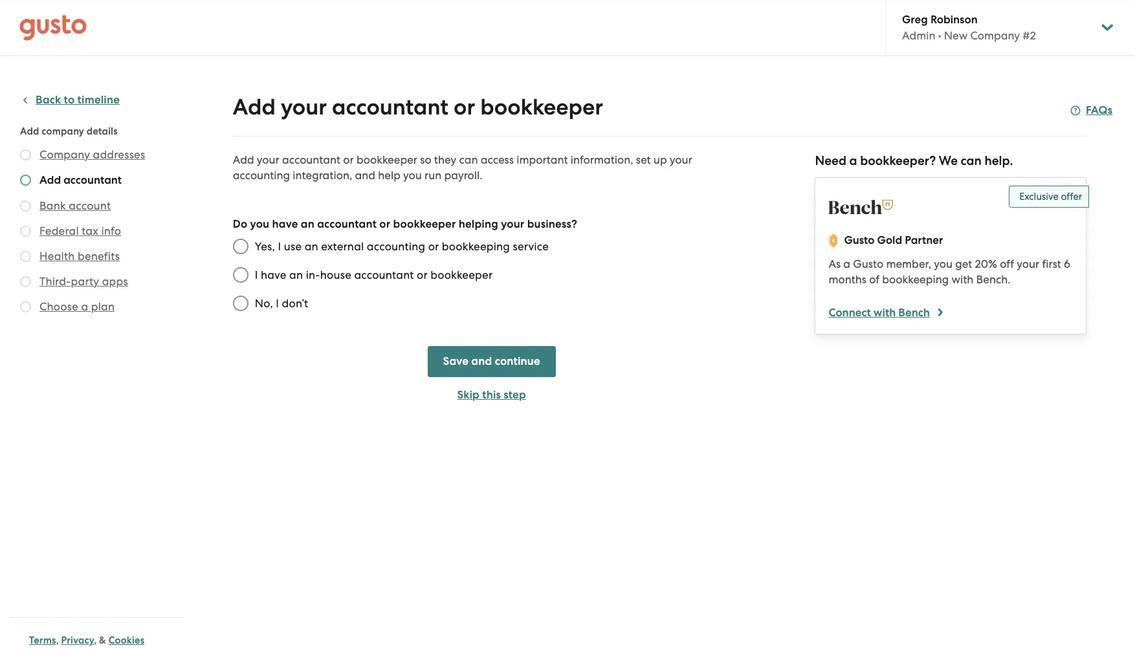 Task type: locate. For each thing, give the bounding box(es) containing it.
a inside button
[[81, 300, 88, 313]]

1 horizontal spatial accounting
[[367, 240, 426, 253]]

and
[[355, 169, 376, 182], [472, 355, 492, 368]]

can inside add your accountant or bookkeeper so they can access important information, set up your accounting integration, and help you run payroll.
[[459, 153, 478, 166]]

no,
[[255, 297, 273, 310]]

health
[[40, 250, 75, 263]]

federal tax info
[[40, 225, 121, 238]]

you
[[403, 169, 422, 182], [250, 218, 270, 231], [935, 258, 953, 271]]

2 check image from the top
[[20, 201, 31, 212]]

1 horizontal spatial ,
[[94, 635, 97, 647]]

0 vertical spatial gusto
[[845, 234, 875, 247]]

0 vertical spatial and
[[355, 169, 376, 182]]

, left &
[[94, 635, 97, 647]]

step
[[504, 389, 526, 402]]

add for add your accountant or bookkeeper so they can access important information, set up your accounting integration, and help you run payroll.
[[233, 153, 254, 166]]

have up no, i don't
[[261, 269, 287, 282]]

plan
[[91, 300, 115, 313]]

an up use
[[301, 218, 315, 231]]

0 vertical spatial i
[[278, 240, 281, 253]]

1 vertical spatial an
[[305, 240, 319, 253]]

add for add your accountant or bookkeeper
[[233, 94, 276, 120]]

a left plan
[[81, 300, 88, 313]]

1 horizontal spatial bookkeeping
[[883, 273, 950, 286]]

accounting up do
[[233, 169, 290, 182]]

1 vertical spatial and
[[472, 355, 492, 368]]

connect
[[829, 306, 872, 320]]

don't
[[282, 297, 308, 310]]

2 vertical spatial check image
[[20, 251, 31, 262]]

you inside "as a gusto member, you get 20% off your first 6 months of bookkeeping with bench."
[[935, 258, 953, 271]]

3 check image from the top
[[20, 277, 31, 288]]

2 horizontal spatial you
[[935, 258, 953, 271]]

bookkeeper up yes, i use an external accounting or bookkeeping service
[[393, 218, 456, 231]]

gusto up the of
[[854, 258, 884, 271]]

an left in-
[[289, 269, 303, 282]]

information,
[[571, 153, 634, 166]]

gusto right gold badge icon
[[845, 234, 875, 247]]

company left #2
[[971, 29, 1021, 42]]

1 horizontal spatial and
[[472, 355, 492, 368]]

add
[[233, 94, 276, 120], [20, 126, 39, 137], [233, 153, 254, 166], [40, 174, 61, 187]]

offer
[[1062, 191, 1083, 203]]

check image
[[20, 175, 31, 186], [20, 201, 31, 212], [20, 251, 31, 262]]

1 vertical spatial company
[[40, 148, 90, 161]]

payroll.
[[445, 169, 483, 182]]

and inside add your accountant or bookkeeper so they can access important information, set up your accounting integration, and help you run payroll.
[[355, 169, 376, 182]]

details
[[87, 126, 118, 137]]

and left help
[[355, 169, 376, 182]]

add accountant list
[[20, 147, 179, 317]]

with down get on the top
[[952, 273, 974, 286]]

bookkeeping down member,
[[883, 273, 950, 286]]

can up payroll.
[[459, 153, 478, 166]]

check image
[[20, 150, 31, 161], [20, 226, 31, 237], [20, 277, 31, 288], [20, 302, 31, 313]]

accountant up external
[[317, 218, 377, 231]]

greg robinson admin • new company #2
[[903, 13, 1037, 42]]

, left privacy link
[[56, 635, 59, 647]]

0 vertical spatial company
[[971, 29, 1021, 42]]

an
[[301, 218, 315, 231], [305, 240, 319, 253], [289, 269, 303, 282]]

0 vertical spatial with
[[952, 273, 974, 286]]

2 vertical spatial a
[[81, 300, 88, 313]]

&
[[99, 635, 106, 647]]

do
[[233, 218, 248, 231]]

0 vertical spatial you
[[403, 169, 422, 182]]

or
[[454, 94, 475, 120], [343, 153, 354, 166], [380, 218, 391, 231], [428, 240, 439, 253], [417, 269, 428, 282]]

0 horizontal spatial you
[[250, 218, 270, 231]]

a right need
[[850, 153, 858, 168]]

bench.
[[977, 273, 1011, 286]]

first
[[1043, 258, 1062, 271]]

gusto
[[845, 234, 875, 247], [854, 258, 884, 271]]

an for accountant
[[301, 218, 315, 231]]

accounting down the do you have an accountant or bookkeeper helping your business?
[[367, 240, 426, 253]]

privacy link
[[61, 635, 94, 647]]

terms , privacy , & cookies
[[29, 635, 145, 647]]

0 horizontal spatial and
[[355, 169, 376, 182]]

exclusive
[[1020, 191, 1059, 203]]

2 , from the left
[[94, 635, 97, 647]]

or up integration,
[[343, 153, 354, 166]]

a
[[850, 153, 858, 168], [844, 258, 851, 271], [81, 300, 88, 313]]

federal
[[40, 225, 79, 238]]

bookkeeper inside add your accountant or bookkeeper so they can access important information, set up your accounting integration, and help you run payroll.
[[357, 153, 418, 166]]

company down company
[[40, 148, 90, 161]]

bench
[[899, 306, 930, 320]]

can right the we
[[961, 153, 982, 168]]

i for no,
[[276, 297, 279, 310]]

1 horizontal spatial with
[[952, 273, 974, 286]]

bookkeeper down helping
[[431, 269, 493, 282]]

third-party apps
[[40, 275, 128, 288]]

a for choose
[[81, 300, 88, 313]]

gusto gold partner
[[845, 234, 944, 247]]

gold
[[878, 234, 903, 247]]

no, i don't
[[255, 297, 308, 310]]

add your accountant or bookkeeper so they can access important information, set up your accounting integration, and help you run payroll.
[[233, 153, 693, 182]]

0 horizontal spatial can
[[459, 153, 478, 166]]

1 vertical spatial with
[[874, 306, 896, 320]]

faqs
[[1087, 104, 1113, 117]]

1 check image from the top
[[20, 175, 31, 186]]

check image down add company details
[[20, 150, 31, 161]]

you left get on the top
[[935, 258, 953, 271]]

robinson
[[931, 13, 978, 27]]

add inside list
[[40, 174, 61, 187]]

save
[[443, 355, 469, 368]]

2 check image from the top
[[20, 226, 31, 237]]

check image for federal
[[20, 226, 31, 237]]

save and continue
[[443, 355, 541, 368]]

1 horizontal spatial you
[[403, 169, 422, 182]]

company
[[971, 29, 1021, 42], [40, 148, 90, 161]]

i
[[278, 240, 281, 253], [255, 269, 258, 282], [276, 297, 279, 310]]

bookkeeping inside "as a gusto member, you get 20% off your first 6 months of bookkeeping with bench."
[[883, 273, 950, 286]]

1 can from the left
[[459, 153, 478, 166]]

exclusive offer
[[1020, 191, 1083, 203]]

add inside add your accountant or bookkeeper so they can access important information, set up your accounting integration, and help you run payroll.
[[233, 153, 254, 166]]

add your accountant or bookkeeper
[[233, 94, 604, 120]]

partner
[[905, 234, 944, 247]]

save and continue button
[[428, 346, 556, 378]]

have
[[272, 218, 298, 231], [261, 269, 287, 282]]

accounting inside add your accountant or bookkeeper so they can access important information, set up your accounting integration, and help you run payroll.
[[233, 169, 290, 182]]

i left use
[[278, 240, 281, 253]]

0 horizontal spatial company
[[40, 148, 90, 161]]

check image left health
[[20, 251, 31, 262]]

bookkeeper
[[481, 94, 604, 120], [357, 153, 418, 166], [393, 218, 456, 231], [431, 269, 493, 282]]

set
[[636, 153, 651, 166]]

accountant down company addresses
[[64, 174, 122, 187]]

a right as
[[844, 258, 851, 271]]

or up yes, i use an external accounting or bookkeeping service
[[380, 218, 391, 231]]

have up use
[[272, 218, 298, 231]]

gold badge image
[[829, 233, 840, 249]]

accountant down yes, i use an external accounting or bookkeeping service
[[354, 269, 414, 282]]

1 vertical spatial a
[[844, 258, 851, 271]]

0 vertical spatial accounting
[[233, 169, 290, 182]]

accountant
[[332, 94, 449, 120], [282, 153, 341, 166], [64, 174, 122, 187], [317, 218, 377, 231], [354, 269, 414, 282]]

with
[[952, 273, 974, 286], [874, 306, 896, 320]]

back to timeline
[[36, 93, 120, 107]]

check image for choose
[[20, 302, 31, 313]]

check image left third-
[[20, 277, 31, 288]]

of
[[870, 273, 880, 286]]

and right save
[[472, 355, 492, 368]]

with left bench
[[874, 306, 896, 320]]

bookkeeping
[[442, 240, 510, 253], [883, 273, 950, 286]]

1 vertical spatial accounting
[[367, 240, 426, 253]]

in-
[[306, 269, 320, 282]]

i right no,
[[276, 297, 279, 310]]

you right do
[[250, 218, 270, 231]]

bookkeeper up help
[[357, 153, 418, 166]]

check image left bank
[[20, 201, 31, 212]]

party
[[71, 275, 99, 288]]

0 horizontal spatial with
[[874, 306, 896, 320]]

No, I don't radio
[[226, 289, 255, 318]]

an right use
[[305, 240, 319, 253]]

third-
[[40, 275, 71, 288]]

check image left the choose
[[20, 302, 31, 313]]

house
[[320, 269, 352, 282]]

a for as
[[844, 258, 851, 271]]

bookkeeper up important
[[481, 94, 604, 120]]

2 vertical spatial i
[[276, 297, 279, 310]]

your
[[281, 94, 327, 120], [257, 153, 280, 166], [670, 153, 693, 166], [501, 218, 525, 231], [1018, 258, 1040, 271]]

your inside "as a gusto member, you get 20% off your first 6 months of bookkeeping with bench."
[[1018, 258, 1040, 271]]

1 vertical spatial check image
[[20, 201, 31, 212]]

1 vertical spatial gusto
[[854, 258, 884, 271]]

helping
[[459, 218, 499, 231]]

months
[[829, 273, 867, 286]]

accountant up integration,
[[282, 153, 341, 166]]

you down so on the left top of the page
[[403, 169, 422, 182]]

or down yes, i use an external accounting or bookkeeping service
[[417, 269, 428, 282]]

3 check image from the top
[[20, 251, 31, 262]]

0 horizontal spatial accounting
[[233, 169, 290, 182]]

0 vertical spatial a
[[850, 153, 858, 168]]

1 check image from the top
[[20, 150, 31, 161]]

an for external
[[305, 240, 319, 253]]

1 vertical spatial bookkeeping
[[883, 273, 950, 286]]

0 horizontal spatial ,
[[56, 635, 59, 647]]

we
[[940, 153, 958, 168]]

bookkeeping down helping
[[442, 240, 510, 253]]

add for add company details
[[20, 126, 39, 137]]

to
[[64, 93, 75, 107]]

1 horizontal spatial company
[[971, 29, 1021, 42]]

0 horizontal spatial bookkeeping
[[442, 240, 510, 253]]

2 can from the left
[[961, 153, 982, 168]]

,
[[56, 635, 59, 647], [94, 635, 97, 647]]

check image left add accountant
[[20, 175, 31, 186]]

2 vertical spatial you
[[935, 258, 953, 271]]

back to timeline button
[[20, 93, 120, 108]]

check image for bank
[[20, 201, 31, 212]]

this
[[483, 389, 501, 402]]

check image left federal
[[20, 226, 31, 237]]

so
[[420, 153, 432, 166]]

0 vertical spatial check image
[[20, 175, 31, 186]]

i up no,
[[255, 269, 258, 282]]

#2
[[1023, 29, 1037, 42]]

4 check image from the top
[[20, 302, 31, 313]]

skip this step button
[[428, 388, 556, 403]]

need a bookkeeper? we can help.
[[816, 153, 1014, 168]]

terms
[[29, 635, 56, 647]]

0 vertical spatial have
[[272, 218, 298, 231]]

0 vertical spatial an
[[301, 218, 315, 231]]

1 horizontal spatial can
[[961, 153, 982, 168]]

or inside add your accountant or bookkeeper so they can access important information, set up your accounting integration, and help you run payroll.
[[343, 153, 354, 166]]

a inside "as a gusto member, you get 20% off your first 6 months of bookkeeping with bench."
[[844, 258, 851, 271]]



Task type: vqa. For each thing, say whether or not it's contained in the screenshot.
the left ,
yes



Task type: describe. For each thing, give the bounding box(es) containing it.
do you have an accountant or bookkeeper helping your business?
[[233, 218, 578, 231]]

run
[[425, 169, 442, 182]]

skip this step
[[458, 389, 526, 402]]

health benefits
[[40, 250, 120, 263]]

you inside add your accountant or bookkeeper so they can access important information, set up your accounting integration, and help you run payroll.
[[403, 169, 422, 182]]

company inside the greg robinson admin • new company #2
[[971, 29, 1021, 42]]

with inside "as a gusto member, you get 20% off your first 6 months of bookkeeping with bench."
[[952, 273, 974, 286]]

add for add accountant
[[40, 174, 61, 187]]

continue
[[495, 355, 541, 368]]

get
[[956, 258, 973, 271]]

skip
[[458, 389, 480, 402]]

choose a plan button
[[40, 299, 115, 315]]

service
[[513, 240, 549, 253]]

1 vertical spatial i
[[255, 269, 258, 282]]

accountant inside the add accountant list
[[64, 174, 122, 187]]

company addresses button
[[40, 147, 145, 163]]

help
[[378, 169, 401, 182]]

help.
[[985, 153, 1014, 168]]

gusto inside "as a gusto member, you get 20% off your first 6 months of bookkeeping with bench."
[[854, 258, 884, 271]]

bookkeeper?
[[861, 153, 937, 168]]

new
[[945, 29, 968, 42]]

important
[[517, 153, 568, 166]]

privacy
[[61, 635, 94, 647]]

1 vertical spatial have
[[261, 269, 287, 282]]

greg
[[903, 13, 928, 27]]

Yes, I use an external accounting or bookkeeping service radio
[[226, 232, 255, 261]]

2 vertical spatial an
[[289, 269, 303, 282]]

timeline
[[77, 93, 120, 107]]

info
[[101, 225, 121, 238]]

I have an in-house accountant or bookkeeper radio
[[226, 261, 255, 289]]

check image for third-
[[20, 277, 31, 288]]

1 , from the left
[[56, 635, 59, 647]]

they
[[434, 153, 457, 166]]

back
[[36, 93, 61, 107]]

•
[[939, 29, 942, 42]]

account
[[69, 199, 111, 212]]

benefits
[[78, 250, 120, 263]]

cookies button
[[109, 633, 145, 649]]

choose
[[40, 300, 78, 313]]

up
[[654, 153, 667, 166]]

faqs button
[[1071, 103, 1113, 119]]

i have an in-house accountant or bookkeeper
[[255, 269, 493, 282]]

tax
[[82, 225, 98, 238]]

terms link
[[29, 635, 56, 647]]

accountant up so on the left top of the page
[[332, 94, 449, 120]]

company addresses
[[40, 148, 145, 161]]

addresses
[[93, 148, 145, 161]]

external
[[321, 240, 364, 253]]

member,
[[887, 258, 932, 271]]

or up they
[[454, 94, 475, 120]]

yes, i use an external accounting or bookkeeping service
[[255, 240, 549, 253]]

or down the do you have an accountant or bookkeeper helping your business?
[[428, 240, 439, 253]]

i for yes,
[[278, 240, 281, 253]]

company inside company addresses button
[[40, 148, 90, 161]]

business?
[[528, 218, 578, 231]]

choose a plan
[[40, 300, 115, 313]]

admin
[[903, 29, 936, 42]]

home image
[[19, 15, 87, 40]]

check image for company
[[20, 150, 31, 161]]

federal tax info button
[[40, 223, 121, 239]]

bank account button
[[40, 198, 111, 214]]

need
[[816, 153, 847, 168]]

third-party apps button
[[40, 274, 128, 289]]

0 vertical spatial bookkeeping
[[442, 240, 510, 253]]

bank account
[[40, 199, 111, 212]]

apps
[[102, 275, 128, 288]]

check image for health
[[20, 251, 31, 262]]

as a gusto member, you get 20% off your first 6 months of bookkeeping with bench.
[[829, 258, 1071, 286]]

cookies
[[109, 635, 145, 647]]

a for need
[[850, 153, 858, 168]]

health benefits button
[[40, 249, 120, 264]]

add accountant
[[40, 174, 122, 187]]

1 vertical spatial you
[[250, 218, 270, 231]]

integration,
[[293, 169, 352, 182]]

and inside button
[[472, 355, 492, 368]]

as
[[829, 258, 841, 271]]

20%
[[976, 258, 998, 271]]

company
[[42, 126, 84, 137]]

bank
[[40, 199, 66, 212]]

off
[[1001, 258, 1015, 271]]

add company details
[[20, 126, 118, 137]]

accountant inside add your accountant or bookkeeper so they can access important information, set up your accounting integration, and help you run payroll.
[[282, 153, 341, 166]]



